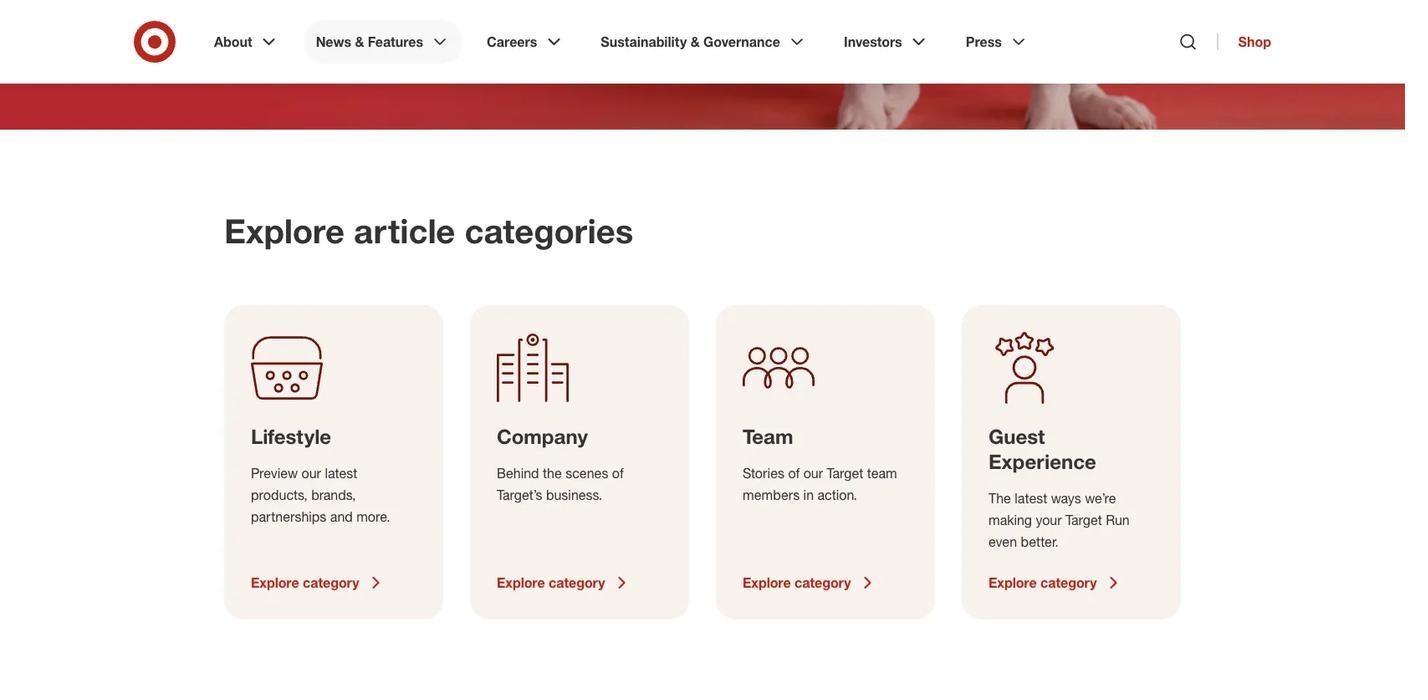Task type: locate. For each thing, give the bounding box(es) containing it.
category for guest experience
[[1041, 575, 1097, 591]]

1 explore category link from the left
[[251, 573, 417, 593]]

0 horizontal spatial our
[[302, 465, 321, 481]]

0 horizontal spatial target
[[827, 465, 863, 481]]

1 vertical spatial latest
[[1015, 490, 1047, 506]]

explore category for company
[[497, 575, 605, 591]]

category for lifestyle
[[303, 575, 359, 591]]

1 & from the left
[[355, 33, 364, 50]]

careers
[[487, 33, 537, 50]]

target
[[827, 465, 863, 481], [1066, 512, 1102, 528]]

1 horizontal spatial of
[[788, 465, 800, 481]]

&
[[355, 33, 364, 50], [691, 33, 700, 50]]

1 vertical spatial target
[[1066, 512, 1102, 528]]

explore
[[224, 210, 345, 251], [251, 575, 299, 591], [497, 575, 545, 591], [743, 575, 791, 591], [989, 575, 1037, 591]]

products,
[[251, 487, 308, 503]]

2 explore category link from the left
[[497, 573, 662, 593]]

1 explore category from the left
[[251, 575, 359, 591]]

2 of from the left
[[788, 465, 800, 481]]

4 explore category link from the left
[[989, 573, 1154, 593]]

careers link
[[475, 20, 576, 64]]

about link
[[202, 20, 291, 64]]

4 category from the left
[[1041, 575, 1097, 591]]

target down we're
[[1066, 512, 1102, 528]]

1 horizontal spatial &
[[691, 33, 700, 50]]

category for company
[[549, 575, 605, 591]]

1 our from the left
[[302, 465, 321, 481]]

guest experience
[[989, 425, 1096, 474]]

categories
[[465, 210, 633, 251]]

better.
[[1021, 534, 1059, 550]]

of right 'scenes'
[[612, 465, 624, 481]]

scenes
[[566, 465, 608, 481]]

2 explore category from the left
[[497, 575, 605, 591]]

our
[[302, 465, 321, 481], [804, 465, 823, 481]]

3 explore category from the left
[[743, 575, 851, 591]]

target inside the latest ways we're making your target run even better.
[[1066, 512, 1102, 528]]

even
[[989, 534, 1017, 550]]

explore category link for guest experience
[[989, 573, 1154, 593]]

1 horizontal spatial our
[[804, 465, 823, 481]]

preview
[[251, 465, 298, 481]]

1 horizontal spatial latest
[[1015, 490, 1047, 506]]

target's
[[497, 487, 542, 503]]

latest
[[325, 465, 357, 481], [1015, 490, 1047, 506]]

of
[[612, 465, 624, 481], [788, 465, 800, 481]]

3 explore category link from the left
[[743, 573, 908, 593]]

explore for team
[[743, 575, 791, 591]]

0 vertical spatial latest
[[325, 465, 357, 481]]

target up action.
[[827, 465, 863, 481]]

1 of from the left
[[612, 465, 624, 481]]

0 horizontal spatial latest
[[325, 465, 357, 481]]

our up brands, on the left of page
[[302, 465, 321, 481]]

3 category from the left
[[795, 575, 851, 591]]

we're
[[1085, 490, 1116, 506]]

1 horizontal spatial target
[[1066, 512, 1102, 528]]

0 vertical spatial target
[[827, 465, 863, 481]]

2 category from the left
[[549, 575, 605, 591]]

category for team
[[795, 575, 851, 591]]

explore category
[[251, 575, 359, 591], [497, 575, 605, 591], [743, 575, 851, 591], [989, 575, 1097, 591]]

governance
[[704, 33, 780, 50]]

2 & from the left
[[691, 33, 700, 50]]

investors link
[[832, 20, 941, 64]]

latest up brands, on the left of page
[[325, 465, 357, 481]]

features
[[368, 33, 423, 50]]

0 horizontal spatial of
[[612, 465, 624, 481]]

0 horizontal spatial &
[[355, 33, 364, 50]]

4 explore category from the left
[[989, 575, 1097, 591]]

stories
[[743, 465, 785, 481]]

experience
[[989, 450, 1096, 474]]

explore category link
[[251, 573, 417, 593], [497, 573, 662, 593], [743, 573, 908, 593], [989, 573, 1154, 593]]

explore category for guest experience
[[989, 575, 1097, 591]]

latest up your
[[1015, 490, 1047, 506]]

category
[[303, 575, 359, 591], [549, 575, 605, 591], [795, 575, 851, 591], [1041, 575, 1097, 591]]

of right stories
[[788, 465, 800, 481]]

team
[[867, 465, 897, 481]]

1 category from the left
[[303, 575, 359, 591]]

& left governance at the right of the page
[[691, 33, 700, 50]]

explore category for lifestyle
[[251, 575, 359, 591]]

& right news
[[355, 33, 364, 50]]

2 our from the left
[[804, 465, 823, 481]]

more.
[[357, 509, 390, 525]]

our up in
[[804, 465, 823, 481]]

investors
[[844, 33, 902, 50]]



Task type: vqa. For each thing, say whether or not it's contained in the screenshot.
Explore category link corresponding to Team
yes



Task type: describe. For each thing, give the bounding box(es) containing it.
ways
[[1051, 490, 1081, 506]]

press
[[966, 33, 1002, 50]]

team
[[743, 425, 793, 449]]

shop
[[1238, 33, 1271, 50]]

sustainability & governance link
[[589, 20, 819, 64]]

article
[[354, 210, 455, 251]]

press link
[[954, 20, 1040, 64]]

explore for lifestyle
[[251, 575, 299, 591]]

run
[[1106, 512, 1130, 528]]

& for features
[[355, 33, 364, 50]]

shop link
[[1218, 33, 1271, 50]]

of inside behind the scenes of target's business.
[[612, 465, 624, 481]]

explore category link for lifestyle
[[251, 573, 417, 593]]

and
[[330, 509, 353, 525]]

our inside stories of our target team members in action.
[[804, 465, 823, 481]]

in
[[804, 487, 814, 503]]

explore category link for team
[[743, 573, 908, 593]]

our inside preview our latest products, brands, partnerships and more.
[[302, 465, 321, 481]]

latest inside preview our latest products, brands, partnerships and more.
[[325, 465, 357, 481]]

members
[[743, 487, 800, 503]]

explore category link for company
[[497, 573, 662, 593]]

your
[[1036, 512, 1062, 528]]

explore for guest experience
[[989, 575, 1037, 591]]

explore article categories
[[224, 210, 633, 251]]

guest
[[989, 425, 1045, 449]]

sustainability
[[601, 33, 687, 50]]

preview our latest products, brands, partnerships and more.
[[251, 465, 390, 525]]

news
[[316, 33, 351, 50]]

lifestyle
[[251, 425, 331, 449]]

sustainability & governance
[[601, 33, 780, 50]]

explore category for team
[[743, 575, 851, 591]]

target inside stories of our target team members in action.
[[827, 465, 863, 481]]

news & features
[[316, 33, 423, 50]]

news & features link
[[304, 20, 462, 64]]

behind
[[497, 465, 539, 481]]

& for governance
[[691, 33, 700, 50]]

making
[[989, 512, 1032, 528]]

explore for company
[[497, 575, 545, 591]]

partnerships
[[251, 509, 327, 525]]

the
[[543, 465, 562, 481]]

latest inside the latest ways we're making your target run even better.
[[1015, 490, 1047, 506]]

action.
[[818, 487, 857, 503]]

about
[[214, 33, 252, 50]]

the
[[989, 490, 1011, 506]]

brands,
[[311, 487, 356, 503]]

company
[[497, 425, 588, 449]]

behind the scenes of target's business.
[[497, 465, 624, 503]]

stories of our target team members in action.
[[743, 465, 897, 503]]

the latest ways we're making your target run even better.
[[989, 490, 1130, 550]]

of inside stories of our target team members in action.
[[788, 465, 800, 481]]

business.
[[546, 487, 602, 503]]



